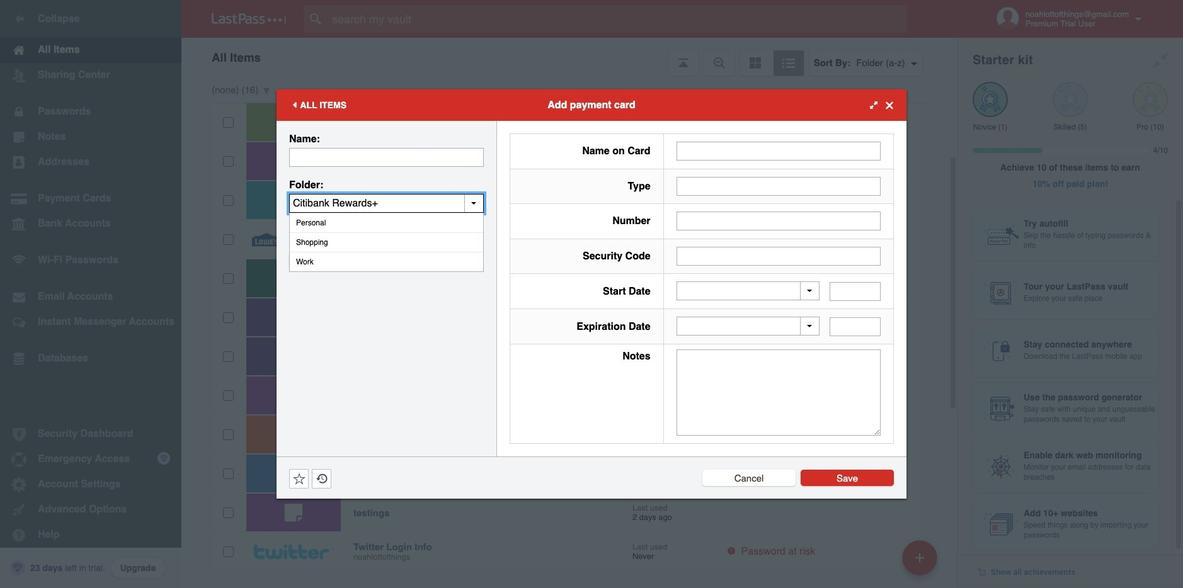 Task type: vqa. For each thing, say whether or not it's contained in the screenshot.
"New item" "navigation"
yes



Task type: locate. For each thing, give the bounding box(es) containing it.
lastpass image
[[212, 13, 286, 25]]

main navigation navigation
[[0, 0, 182, 589]]

None text field
[[677, 177, 881, 196], [677, 212, 881, 231], [677, 247, 881, 266], [830, 318, 881, 336], [677, 177, 881, 196], [677, 212, 881, 231], [677, 247, 881, 266], [830, 318, 881, 336]]

dialog
[[277, 89, 907, 499]]

None text field
[[677, 142, 881, 161], [289, 148, 484, 167], [289, 194, 484, 213], [830, 282, 881, 301], [677, 350, 881, 436], [677, 142, 881, 161], [289, 148, 484, 167], [289, 194, 484, 213], [830, 282, 881, 301], [677, 350, 881, 436]]

Search search field
[[304, 5, 932, 33]]

vault options navigation
[[182, 38, 958, 76]]

new item navigation
[[898, 537, 945, 589]]



Task type: describe. For each thing, give the bounding box(es) containing it.
search my vault text field
[[304, 5, 932, 33]]

new item image
[[916, 554, 925, 562]]



